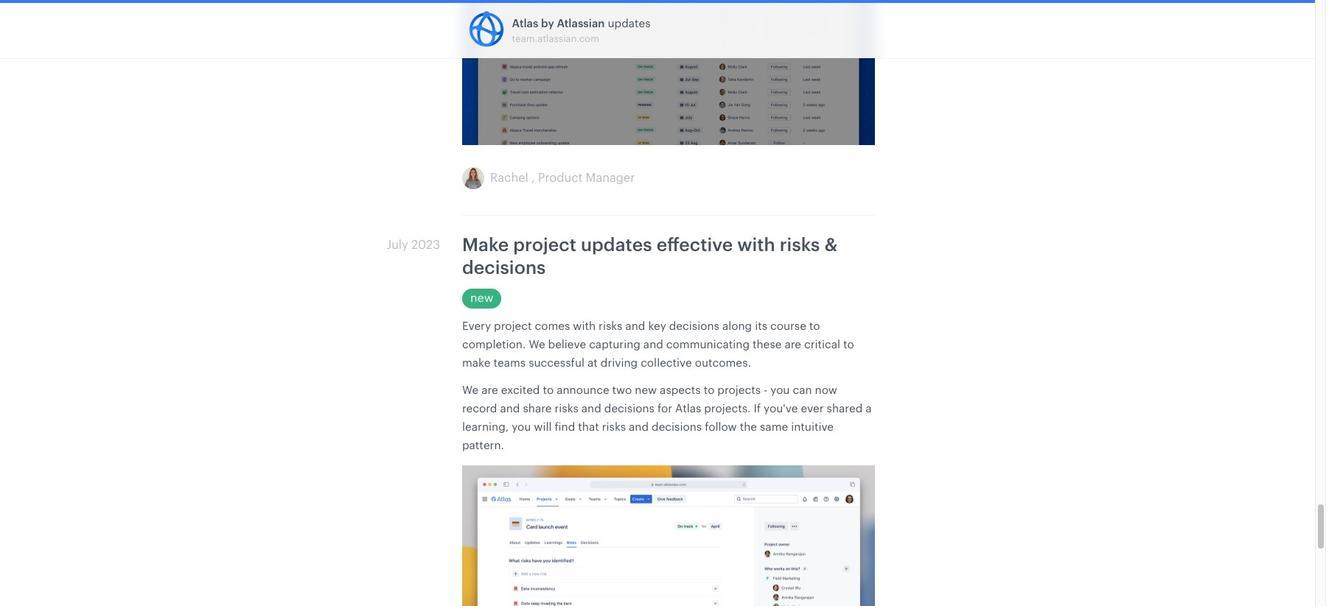 Task type: locate. For each thing, give the bounding box(es) containing it.
manager
[[586, 173, 635, 184]]

1 vertical spatial new
[[635, 386, 657, 397]]

1 vertical spatial we
[[462, 386, 479, 397]]

new
[[470, 293, 493, 304], [635, 386, 657, 397]]

0 vertical spatial risks
[[599, 321, 623, 332]]

new up "every"
[[470, 293, 493, 304]]

outcomes.
[[695, 358, 751, 369]]

1 vertical spatial you
[[512, 422, 531, 433]]

1 vertical spatial risks
[[555, 404, 579, 415]]

1 horizontal spatial we
[[529, 340, 545, 351]]

and up that
[[582, 404, 601, 415]]

and
[[625, 321, 645, 332], [643, 340, 663, 351], [500, 404, 520, 415], [582, 404, 601, 415], [629, 422, 649, 433]]

are
[[785, 340, 801, 351], [482, 386, 498, 397]]

0 vertical spatial are
[[785, 340, 801, 351]]

completion.
[[462, 340, 526, 351]]

with
[[573, 321, 596, 332]]

follow
[[705, 422, 737, 433]]

risks up find
[[555, 404, 579, 415]]

you right -
[[771, 386, 790, 397]]

successful
[[529, 358, 585, 369]]

are up record
[[482, 386, 498, 397]]

ever
[[801, 404, 824, 415]]

projects
[[718, 386, 761, 397]]

we inside every project comes with risks and key decisions along its course to completion. we believe capturing and communicating these are critical to make teams successful at driving collective outcomes.
[[529, 340, 545, 351]]

pattern.
[[462, 441, 504, 452]]

atlas left by
[[512, 18, 539, 29]]

risks up capturing
[[599, 321, 623, 332]]

and left key
[[625, 321, 645, 332]]

decisions up communicating
[[669, 321, 719, 332]]

atlas down aspects
[[675, 404, 701, 415]]

and down key
[[643, 340, 663, 351]]

at
[[588, 358, 598, 369]]

are down the course
[[785, 340, 801, 351]]

to
[[809, 321, 820, 332], [843, 340, 854, 351], [543, 386, 554, 397], [704, 386, 715, 397]]

if
[[754, 404, 761, 415]]

decisions down 'two'
[[604, 404, 655, 415]]

july 2023 link
[[386, 240, 440, 252]]

find
[[555, 422, 575, 433]]

we up record
[[462, 386, 479, 397]]

key
[[648, 321, 666, 332]]

we
[[529, 340, 545, 351], [462, 386, 479, 397]]

,
[[531, 173, 535, 184]]

0 vertical spatial you
[[771, 386, 790, 397]]

1 horizontal spatial atlas
[[675, 404, 701, 415]]

project
[[494, 321, 532, 332]]

intuitive
[[791, 422, 834, 433]]

same
[[760, 422, 788, 433]]

risks right that
[[602, 422, 626, 433]]

july
[[386, 240, 408, 252]]

atlas
[[512, 18, 539, 29], [675, 404, 701, 415]]

you
[[771, 386, 790, 397], [512, 422, 531, 433]]

0 vertical spatial we
[[529, 340, 545, 351]]

0 horizontal spatial new
[[470, 293, 493, 304]]

decisions inside every project comes with risks and key decisions along its course to completion. we believe capturing and communicating these are critical to make teams successful at driving collective outcomes.
[[669, 321, 719, 332]]

1 horizontal spatial new
[[635, 386, 657, 397]]

1 vertical spatial are
[[482, 386, 498, 397]]

we inside we are excited to announce two new aspects to projects - you can now record and share risks and decisions for atlas projects. if you've ever shared a learning, you will find that risks and decisions follow the same intuitive pattern.
[[462, 386, 479, 397]]

along
[[722, 321, 752, 332]]

shared
[[827, 404, 863, 415]]

decisions down for
[[652, 422, 702, 433]]

0 horizontal spatial we
[[462, 386, 479, 397]]

2023
[[411, 240, 440, 252]]

risks
[[599, 321, 623, 332], [555, 404, 579, 415], [602, 422, 626, 433]]

to up the "critical"
[[809, 321, 820, 332]]

record
[[462, 404, 497, 415]]

the
[[740, 422, 757, 433]]

team.atlassian.com link
[[512, 34, 651, 43]]

0 horizontal spatial atlas
[[512, 18, 539, 29]]

1 horizontal spatial are
[[785, 340, 801, 351]]

0 vertical spatial decisions
[[669, 321, 719, 332]]

atlas inside we are excited to announce two new aspects to projects - you can now record and share risks and decisions for atlas projects. if you've ever shared a learning, you will find that risks and decisions follow the same intuitive pattern.
[[675, 404, 701, 415]]

are inside we are excited to announce two new aspects to projects - you can now record and share risks and decisions for atlas projects. if you've ever shared a learning, you will find that risks and decisions follow the same intuitive pattern.
[[482, 386, 498, 397]]

two
[[612, 386, 632, 397]]

collective
[[641, 358, 692, 369]]

0 horizontal spatial you
[[512, 422, 531, 433]]

we down comes
[[529, 340, 545, 351]]

aspects
[[660, 386, 701, 397]]

announce
[[557, 386, 609, 397]]

we are excited to announce two new aspects to projects - you can now record and share risks and decisions for atlas projects. if you've ever shared a learning, you will find that risks and decisions follow the same intuitive pattern.
[[462, 386, 872, 452]]

decisions
[[669, 321, 719, 332], [604, 404, 655, 415], [652, 422, 702, 433]]

new right 'two'
[[635, 386, 657, 397]]

you left will
[[512, 422, 531, 433]]

course
[[770, 321, 806, 332]]

0 horizontal spatial are
[[482, 386, 498, 397]]

team.atlassian.com
[[512, 34, 599, 43]]

2 vertical spatial risks
[[602, 422, 626, 433]]

driving
[[601, 358, 638, 369]]

1 vertical spatial atlas
[[675, 404, 701, 415]]

to up the share
[[543, 386, 554, 397]]

1 horizontal spatial you
[[771, 386, 790, 397]]



Task type: vqa. For each thing, say whether or not it's contained in the screenshot.
'complete'
no



Task type: describe. For each thing, give the bounding box(es) containing it.
atlas by atlassian updates
[[512, 18, 651, 29]]

these
[[753, 340, 782, 351]]

0 vertical spatial new
[[470, 293, 493, 304]]

projects.
[[704, 404, 751, 415]]

atlassian
[[557, 18, 605, 29]]

atlas by atlassian updates image
[[468, 11, 505, 48]]

make
[[462, 358, 491, 369]]

by
[[541, 18, 554, 29]]

that
[[578, 422, 599, 433]]

cleanshot 2023-07-25 at 13.07.52@2x.png image
[[462, 466, 875, 607]]

product
[[538, 173, 583, 184]]

can
[[793, 386, 812, 397]]

believe
[[548, 340, 586, 351]]

comes
[[535, 321, 570, 332]]

you've
[[764, 404, 798, 415]]

teams
[[493, 358, 526, 369]]

to right the "critical"
[[843, 340, 854, 351]]

1 vertical spatial decisions
[[604, 404, 655, 415]]

learning,
[[462, 422, 509, 433]]

to up projects.
[[704, 386, 715, 397]]

updates
[[608, 18, 651, 29]]

share
[[523, 404, 552, 415]]

excited
[[501, 386, 540, 397]]

capturing
[[589, 340, 641, 351]]

now
[[815, 386, 837, 397]]

image 20230828 040303.png image
[[462, 0, 875, 145]]

will
[[534, 422, 552, 433]]

and down 'two'
[[629, 422, 649, 433]]

rachel , product manager
[[490, 173, 635, 184]]

for
[[658, 404, 672, 415]]

communicating
[[666, 340, 750, 351]]

2 vertical spatial decisions
[[652, 422, 702, 433]]

0 vertical spatial atlas
[[512, 18, 539, 29]]

-
[[764, 386, 768, 397]]

and down excited on the left bottom of page
[[500, 404, 520, 415]]

every project comes with risks and key decisions along its course to completion. we believe capturing and communicating these are critical to make teams successful at driving collective outcomes.
[[462, 321, 854, 369]]

july 2023
[[386, 240, 440, 252]]

critical
[[804, 340, 840, 351]]

every
[[462, 321, 491, 332]]

risks inside every project comes with risks and key decisions along its course to completion. we believe capturing and communicating these are critical to make teams successful at driving collective outcomes.
[[599, 321, 623, 332]]

a
[[866, 404, 872, 415]]

are inside every project comes with risks and key decisions along its course to completion. we believe capturing and communicating these are critical to make teams successful at driving collective outcomes.
[[785, 340, 801, 351]]

its
[[755, 321, 767, 332]]

new inside we are excited to announce two new aspects to projects - you can now record and share risks and decisions for atlas projects. if you've ever shared a learning, you will find that risks and decisions follow the same intuitive pattern.
[[635, 386, 657, 397]]

rachel
[[490, 173, 528, 184]]



